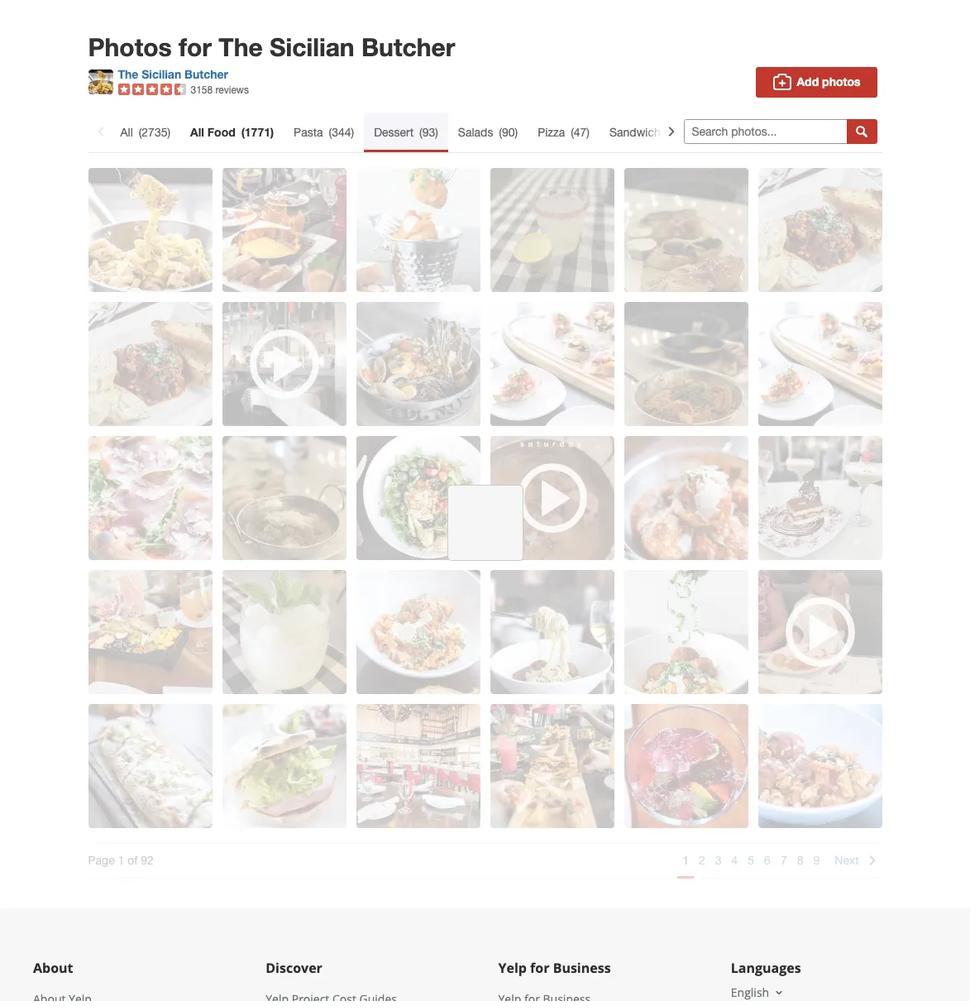 Task type: describe. For each thing, give the bounding box(es) containing it.
for for yelp
[[531, 959, 550, 977]]

photos
[[823, 74, 861, 89]]

sandwiches
[[610, 126, 673, 139]]

(1771)
[[241, 125, 274, 139]]

languages
[[731, 959, 802, 977]]

photo of the sicilian butcher - phoenix, az, united states. bucket of balls image
[[356, 168, 480, 292]]

7 link
[[776, 844, 793, 879]]

salads
[[458, 126, 494, 139]]

discover
[[266, 959, 323, 977]]

2 photo of the sicilian butcher - phoenix, az, united states. bruschetta board image from the left
[[758, 302, 883, 426]]

business
[[553, 959, 611, 977]]

english
[[731, 985, 770, 1000]]

4
[[732, 854, 738, 867]]

photo of the sicilian butcher - phoenix, az, united states. tiramisu with espresso martinis! image
[[758, 436, 883, 560]]

add photos
[[797, 74, 861, 89]]

photo of the sicilian butcher - phoenix, az, united states. tony's steak meatballs with truffle mushroom sauce image
[[222, 436, 346, 560]]

of
[[128, 854, 138, 867]]

next
[[835, 854, 859, 867]]

(344)
[[329, 126, 354, 139]]

pasta
[[294, 126, 323, 139]]

1 vertical spatial butcher
[[185, 67, 228, 81]]

(93)
[[420, 126, 438, 139]]

photos for the sicilian butcher
[[88, 32, 455, 62]]

2 link
[[694, 844, 711, 879]]

photo of the sicilian butcher - phoenix, az, united states. limoncello spritz image
[[222, 570, 346, 694]]

photo of the sicilian butcher - phoenix, az, united states. cured meat and cheese sandwich image
[[222, 704, 346, 828]]

Search photos... text field
[[684, 119, 848, 144]]

all (2735)
[[120, 126, 171, 139]]

yelp
[[499, 959, 527, 977]]

for for photos
[[179, 32, 212, 62]]

(47)
[[571, 126, 590, 139]]

all for all food
[[190, 125, 204, 139]]

4.5 star rating image
[[118, 84, 186, 95]]

reviews
[[216, 84, 249, 96]]

3
[[716, 854, 722, 867]]

dessert
[[374, 126, 414, 139]]

6
[[765, 854, 771, 867]]

photo of the sicilian butcher - phoenix, az, united states. frutti di mare image
[[624, 302, 748, 426]]

all food (1771)
[[190, 125, 274, 139]]

(90)
[[499, 126, 518, 139]]

dessert (93)
[[374, 126, 438, 139]]

3 link
[[711, 844, 727, 879]]

photos
[[88, 32, 172, 62]]

the sicilian butcher link
[[118, 67, 228, 81]]

next link
[[835, 851, 883, 871]]

add photos link
[[756, 67, 878, 98]]

photo of the sicilian butcher - phoenix, az, united states. italian saganaki image
[[222, 168, 346, 292]]

photo of the sicilian butcher - phoenix, az, united states. cured meat and cheese board white sangria image
[[88, 570, 212, 694]]

yelp for business
[[499, 959, 611, 977]]

photo of the sicilian butcher - phoenix, az, united states. ambience image
[[356, 704, 480, 828]]

(2735)
[[139, 126, 171, 139]]

1 1 from the left
[[118, 854, 124, 867]]

8
[[797, 854, 804, 867]]

the sicilian butcher
[[118, 67, 228, 81]]



Task type: vqa. For each thing, say whether or not it's contained in the screenshot.
the right Sicilian
yes



Task type: locate. For each thing, give the bounding box(es) containing it.
for up the sicilian butcher
[[179, 32, 212, 62]]

3 photo of the sicilian butcher - phoenix, az, united states. build your own pasta image from the left
[[624, 570, 748, 694]]

for
[[179, 32, 212, 62], [531, 959, 550, 977]]

0 vertical spatial for
[[179, 32, 212, 62]]

1 horizontal spatial sicilian
[[270, 32, 355, 62]]

photo of the sicilian butcher - phoenix, az, united states. margherita flatbread image
[[88, 704, 212, 828]]

pizza
[[538, 126, 565, 139]]

photo of the sicilian butcher - phoenix, az, united states. sicilian caponata image
[[758, 168, 883, 292], [88, 302, 212, 426]]

photo of the sicilian butcher - phoenix, az, united states. flora's salad image
[[356, 436, 480, 560]]

1 horizontal spatial photo of the sicilian butcher - phoenix, az, united states. sicilian caponata image
[[758, 168, 883, 292]]

0 horizontal spatial the
[[118, 67, 139, 81]]

0 horizontal spatial 1
[[118, 854, 124, 867]]

butcher
[[362, 32, 455, 62], [185, 67, 228, 81]]

1 horizontal spatial 1
[[683, 854, 689, 867]]

6 link
[[760, 844, 776, 879]]

page
[[88, 854, 115, 867]]

about
[[33, 959, 73, 977]]

photo of the sicilian butcher - phoenix, az, united states. sangria image
[[624, 704, 748, 828]]

0 horizontal spatial photo of the sicilian butcher - phoenix, az, united states. build your own pasta image
[[356, 570, 480, 694]]

0 horizontal spatial for
[[179, 32, 212, 62]]

1
[[118, 854, 124, 867], [683, 854, 689, 867]]

photo of the sicilian butcher - phoenix, az, united states. frutti di mare image
[[356, 302, 480, 426]]

photo of the sicilian butcher - phoenix, az, united states. shrimp scampi image
[[88, 168, 212, 292]]

add
[[797, 74, 819, 89]]

pizza (47)
[[538, 126, 590, 139]]

photo of the sicilian butcher - phoenix, az, united states. meatballs image
[[624, 436, 748, 560]]

16 chevron down v2 image
[[773, 986, 786, 999]]

1 vertical spatial photo of the sicilian butcher - phoenix, az, united states. sicilian caponata image
[[88, 302, 212, 426]]

0 vertical spatial sicilian
[[270, 32, 355, 62]]

food
[[208, 125, 236, 139]]

0 vertical spatial photo of the sicilian butcher - phoenix, az, united states. sicilian caponata image
[[758, 168, 883, 292]]

photo of the sicilian butcher - phoenix, az, united states. sicilian in strada image
[[490, 704, 614, 828]]

0 vertical spatial butcher
[[362, 32, 455, 62]]

1 horizontal spatial butcher
[[362, 32, 455, 62]]

all for all
[[120, 126, 133, 139]]

the sicilian butcher image
[[88, 70, 113, 94]]

1 horizontal spatial the
[[219, 32, 263, 62]]

sicilian
[[270, 32, 355, 62], [142, 67, 181, 81]]

8 link
[[793, 844, 809, 879]]

3158
[[191, 84, 213, 96]]

1 horizontal spatial photo of the sicilian butcher - phoenix, az, united states. build your own pasta image
[[490, 570, 614, 694]]

4 link
[[727, 844, 743, 879]]

0 horizontal spatial sicilian
[[142, 67, 181, 81]]

photo of the sicilian butcher - phoenix, az, united states image
[[758, 704, 883, 828]]

sandwiches link
[[600, 113, 707, 152]]

3158 reviews
[[191, 84, 249, 96]]

5
[[748, 854, 755, 867]]

9 link
[[809, 844, 825, 879]]

92
[[141, 854, 154, 867]]

all
[[190, 125, 204, 139], [120, 126, 133, 139]]

1 horizontal spatial for
[[531, 959, 550, 977]]

1 vertical spatial the
[[118, 67, 139, 81]]

the
[[219, 32, 263, 62], [118, 67, 139, 81]]

photo of the sicilian butcher - phoenix, az, united states. bruschetta board image
[[490, 302, 614, 426], [758, 302, 883, 426]]

photo of the sicilian butcher - phoenix, az, united states. 4 bruschettas image
[[624, 168, 748, 292]]

page 1 of 92
[[88, 854, 154, 867]]

0 horizontal spatial photo of the sicilian butcher - phoenix, az, united states. bruschetta board image
[[490, 302, 614, 426]]

2 photo of the sicilian butcher - phoenix, az, united states. build your own pasta image from the left
[[490, 570, 614, 694]]

0 horizontal spatial all
[[120, 126, 133, 139]]

0 horizontal spatial butcher
[[185, 67, 228, 81]]

9
[[814, 854, 820, 867]]

the up reviews
[[219, 32, 263, 62]]

1 horizontal spatial photo of the sicilian butcher - phoenix, az, united states. bruschetta board image
[[758, 302, 883, 426]]

2 horizontal spatial photo of the sicilian butcher - phoenix, az, united states. build your own pasta image
[[624, 570, 748, 694]]

1 photo of the sicilian butcher - phoenix, az, united states. bruschetta board image from the left
[[490, 302, 614, 426]]

0 vertical spatial the
[[219, 32, 263, 62]]

0 horizontal spatial photo of the sicilian butcher - phoenix, az, united states. sicilian caponata image
[[88, 302, 212, 426]]

english button
[[731, 985, 786, 1000]]

1 photo of the sicilian butcher - phoenix, az, united states. build your own pasta image from the left
[[356, 570, 480, 694]]

salads (90)
[[458, 126, 518, 139]]

all left food
[[190, 125, 204, 139]]

photo of the sicilian butcher - phoenix, az, united states. sicilian margarita image
[[490, 168, 614, 292]]

photo of the sicilian butcher - phoenix, az, united states. build your own pasta image
[[356, 570, 480, 694], [490, 570, 614, 694], [624, 570, 748, 694]]

for right yelp
[[531, 959, 550, 977]]

the down photos
[[118, 67, 139, 81]]

1 vertical spatial for
[[531, 959, 550, 977]]

2 1 from the left
[[683, 854, 689, 867]]

7
[[781, 854, 788, 867]]

photo of the sicilian butcher - phoenix, az, united states. prosciutto di parma pizza image
[[88, 436, 212, 560]]

5 link
[[743, 844, 760, 879]]

pasta (344)
[[294, 126, 354, 139]]

2
[[699, 854, 706, 867]]

1 vertical spatial sicilian
[[142, 67, 181, 81]]

1 left "of"
[[118, 854, 124, 867]]

1 left 2
[[683, 854, 689, 867]]

all left (2735)
[[120, 126, 133, 139]]

1 horizontal spatial all
[[190, 125, 204, 139]]



